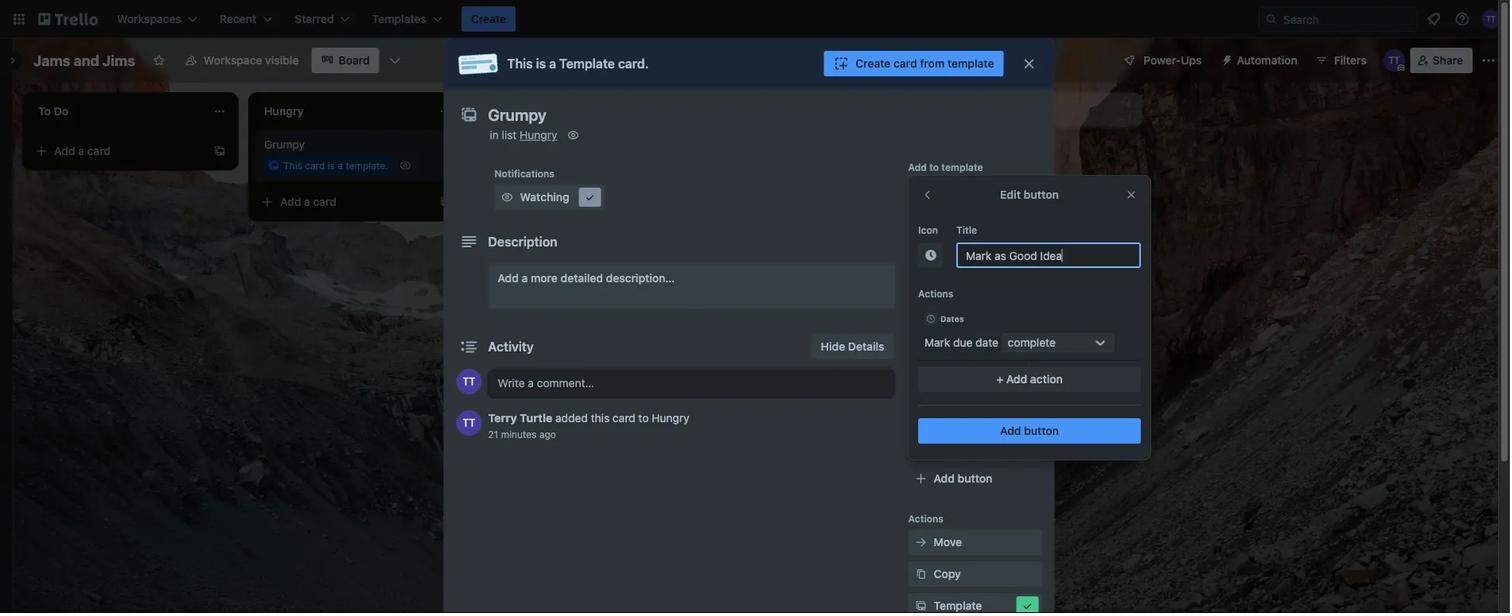 Task type: describe. For each thing, give the bounding box(es) containing it.
2 horizontal spatial add a card
[[506, 144, 563, 158]]

dates
[[941, 314, 964, 324]]

template inside button
[[934, 600, 982, 613]]

cover
[[934, 312, 965, 325]]

automation inside button
[[1237, 54, 1298, 67]]

edit button
[[1000, 188, 1059, 201]]

sm image for checklist
[[913, 247, 929, 263]]

add inside 'link'
[[934, 407, 955, 420]]

custom fields button
[[909, 342, 1042, 358]]

grumpy
[[264, 138, 305, 151]]

description…
[[606, 272, 675, 285]]

0 vertical spatial actions
[[918, 288, 954, 299]]

checklist
[[934, 248, 983, 261]]

create for create
[[471, 12, 506, 25]]

sm image down icon
[[923, 248, 939, 263]]

0 vertical spatial add button button
[[918, 419, 1141, 444]]

add power-ups
[[934, 407, 1016, 420]]

more
[[531, 272, 558, 285]]

21
[[488, 429, 498, 440]]

cover link
[[909, 306, 1042, 331]]

0 horizontal spatial terry turtle (terryturtle) image
[[1384, 49, 1406, 72]]

checklist link
[[909, 242, 1042, 267]]

added
[[556, 412, 588, 425]]

workspace visible
[[204, 54, 299, 67]]

1 vertical spatial add button button
[[909, 466, 1042, 492]]

create for create card from template
[[856, 57, 891, 70]]

hungry inside "terry turtle added this card to hungry 21 minutes ago"
[[652, 412, 690, 425]]

button for the bottom add button button
[[958, 472, 993, 485]]

2 horizontal spatial add a card button
[[481, 138, 659, 164]]

add a card button for create from template… icon on the left top of page
[[255, 189, 433, 215]]

custom fields
[[934, 343, 1009, 357]]

0 vertical spatial template
[[560, 56, 615, 71]]

template.
[[346, 160, 388, 171]]

members
[[934, 184, 983, 197]]

move link
[[909, 530, 1042, 556]]

star or unstar board image
[[153, 54, 165, 67]]

due
[[954, 336, 973, 349]]

create card from template
[[856, 57, 994, 70]]

1 vertical spatial power-ups
[[909, 384, 960, 396]]

members link
[[909, 178, 1042, 204]]

add to template
[[909, 162, 983, 173]]

title
[[957, 224, 977, 236]]

copy
[[934, 568, 961, 581]]

sm image for copy
[[913, 567, 929, 583]]

hide details link
[[812, 334, 894, 360]]

0 notifications image
[[1425, 10, 1444, 29]]

0 horizontal spatial hungry
[[520, 129, 558, 142]]

+
[[997, 373, 1004, 386]]

create from template… image
[[439, 196, 452, 209]]

ago
[[540, 429, 556, 440]]

primary element
[[0, 0, 1511, 38]]

customize views image
[[387, 53, 403, 68]]

in
[[490, 129, 499, 142]]

mark
[[925, 336, 951, 349]]

description
[[488, 234, 558, 250]]

ups inside 'link'
[[995, 407, 1016, 420]]

automation button
[[1215, 48, 1307, 73]]

sm image for move
[[913, 535, 929, 551]]

mark due date
[[925, 336, 999, 349]]

add a more detailed description… link
[[488, 264, 896, 309]]

create button
[[462, 6, 516, 32]]

jams and jims
[[33, 52, 135, 69]]

close popover image
[[1125, 189, 1138, 201]]

notifications
[[495, 168, 555, 179]]

sm image for automation
[[1215, 48, 1237, 70]]

terry turtle added this card to hungry 21 minutes ago
[[488, 412, 690, 440]]

move
[[934, 536, 962, 549]]

detailed
[[561, 272, 603, 285]]

0 vertical spatial to
[[930, 162, 939, 173]]

add a card button for create from template… image
[[29, 138, 207, 164]]

edit
[[1000, 188, 1021, 201]]

add button for the top add button button
[[1001, 425, 1059, 438]]

this
[[591, 412, 610, 425]]

this for this is a template card.
[[507, 56, 533, 71]]

grumpy link
[[264, 137, 449, 153]]

turtle
[[520, 412, 553, 425]]

filters button
[[1311, 48, 1372, 73]]

search image
[[1265, 13, 1278, 25]]

in list hungry
[[490, 129, 558, 142]]

date
[[976, 336, 999, 349]]

fields
[[978, 343, 1009, 357]]

card inside "terry turtle added this card to hungry 21 minutes ago"
[[613, 412, 636, 425]]

sm image right hungry link in the top left of the page
[[565, 127, 581, 143]]



Task type: locate. For each thing, give the bounding box(es) containing it.
hungry link
[[520, 129, 558, 142]]

hungry right list
[[520, 129, 558, 142]]

this card is a template.
[[283, 160, 388, 171]]

this down create button
[[507, 56, 533, 71]]

0 horizontal spatial automation
[[909, 448, 963, 459]]

visible
[[265, 54, 299, 67]]

and
[[74, 52, 99, 69]]

is down grumpy link
[[328, 160, 335, 171]]

to right this
[[639, 412, 649, 425]]

show menu image
[[1481, 53, 1497, 68]]

this is a template card.
[[507, 56, 649, 71]]

1 vertical spatial power-
[[909, 384, 942, 396]]

sm image inside "move" link
[[913, 535, 929, 551]]

1 vertical spatial automation
[[909, 448, 963, 459]]

1 vertical spatial template
[[934, 600, 982, 613]]

power- inside 'link'
[[958, 407, 995, 420]]

0 horizontal spatial add a card
[[54, 144, 111, 158]]

0 horizontal spatial power-
[[909, 384, 942, 396]]

button down the action
[[1024, 425, 1059, 438]]

template inside button
[[948, 57, 994, 70]]

power-ups button
[[1112, 48, 1212, 73]]

add button for the bottom add button button
[[934, 472, 993, 485]]

1 vertical spatial add button
[[934, 472, 993, 485]]

a
[[549, 56, 556, 71], [78, 144, 84, 158], [530, 144, 536, 158], [338, 160, 343, 171], [304, 195, 310, 209], [522, 272, 528, 285]]

ups left automation button
[[1181, 54, 1202, 67]]

Mark due date… text field
[[957, 243, 1141, 268]]

board
[[339, 54, 370, 67]]

0 vertical spatial hungry
[[520, 129, 558, 142]]

automation
[[1237, 54, 1298, 67], [909, 448, 963, 459]]

filters
[[1335, 54, 1367, 67]]

0 vertical spatial create
[[471, 12, 506, 25]]

0 horizontal spatial template
[[560, 56, 615, 71]]

1 vertical spatial is
[[328, 160, 335, 171]]

watching
[[520, 191, 570, 204]]

automation down add power-ups
[[909, 448, 963, 459]]

0 vertical spatial power-
[[1144, 54, 1181, 67]]

0 horizontal spatial is
[[328, 160, 335, 171]]

power- inside button
[[1144, 54, 1181, 67]]

0 horizontal spatial ups
[[942, 384, 960, 396]]

1 horizontal spatial add button
[[1001, 425, 1059, 438]]

add a card
[[54, 144, 111, 158], [506, 144, 563, 158], [280, 195, 337, 209]]

sm image left cover
[[913, 310, 929, 326]]

template
[[948, 57, 994, 70], [942, 162, 983, 173]]

button right edit
[[1024, 188, 1059, 201]]

2 vertical spatial ups
[[995, 407, 1016, 420]]

power-ups inside button
[[1144, 54, 1202, 67]]

create from template… image
[[213, 145, 226, 158]]

card inside create card from template button
[[894, 57, 917, 70]]

0 vertical spatial automation
[[1237, 54, 1298, 67]]

template left card.
[[560, 56, 615, 71]]

workspace visible button
[[175, 48, 308, 73]]

sm image inside checklist link
[[913, 247, 929, 263]]

sm image for cover
[[913, 310, 929, 326]]

terry turtle (terryturtle) image
[[1482, 10, 1501, 29], [1384, 49, 1406, 72]]

this down the grumpy
[[283, 160, 302, 171]]

1 vertical spatial to
[[639, 412, 649, 425]]

Write a comment text field
[[488, 369, 896, 398]]

ups
[[1181, 54, 1202, 67], [942, 384, 960, 396], [995, 407, 1016, 420]]

add
[[54, 144, 75, 158], [506, 144, 527, 158], [909, 162, 927, 173], [280, 195, 301, 209], [498, 272, 519, 285], [1007, 373, 1028, 386], [934, 407, 955, 420], [1001, 425, 1022, 438], [934, 472, 955, 485]]

to inside "terry turtle added this card to hungry 21 minutes ago"
[[639, 412, 649, 425]]

ups up add power-ups
[[942, 384, 960, 396]]

1 terry turtle (terryturtle) image from the top
[[456, 369, 482, 395]]

1 vertical spatial actions
[[909, 513, 944, 524]]

sm image inside cover "link"
[[913, 310, 929, 326]]

1 vertical spatial this
[[283, 160, 302, 171]]

attachment button
[[909, 274, 1042, 299]]

1 vertical spatial terry turtle (terryturtle) image
[[456, 411, 482, 436]]

0 vertical spatial template
[[948, 57, 994, 70]]

0 vertical spatial add button
[[1001, 425, 1059, 438]]

automation down search image
[[1237, 54, 1298, 67]]

sm image inside members link
[[913, 183, 929, 199]]

minutes
[[501, 429, 537, 440]]

list
[[502, 129, 517, 142]]

0 vertical spatial button
[[1024, 188, 1059, 201]]

add a card for add a card button related to create from template… icon on the left top of page
[[280, 195, 337, 209]]

1 horizontal spatial terry turtle (terryturtle) image
[[1482, 10, 1501, 29]]

details
[[848, 340, 885, 353]]

terry turtle (terryturtle) image right open information menu icon
[[1482, 10, 1501, 29]]

2 horizontal spatial ups
[[1181, 54, 1202, 67]]

1 vertical spatial button
[[1024, 425, 1059, 438]]

hungry down write a comment text box
[[652, 412, 690, 425]]

share
[[1433, 54, 1464, 67]]

sm image for template
[[913, 599, 929, 614]]

from
[[920, 57, 945, 70]]

1 vertical spatial ups
[[942, 384, 960, 396]]

1 horizontal spatial add a card
[[280, 195, 337, 209]]

sm image for watching
[[499, 189, 515, 205]]

None text field
[[480, 100, 1006, 129]]

ups down +
[[995, 407, 1016, 420]]

2 vertical spatial button
[[958, 472, 993, 485]]

is up hungry link in the top left of the page
[[536, 56, 546, 71]]

0 vertical spatial is
[[536, 56, 546, 71]]

sm image inside automation button
[[1215, 48, 1237, 70]]

add power-ups link
[[909, 401, 1042, 427]]

+ add action
[[997, 373, 1063, 386]]

Board name text field
[[25, 48, 143, 73]]

jams
[[33, 52, 70, 69]]

icon
[[918, 224, 938, 236]]

1 horizontal spatial template
[[934, 600, 982, 613]]

sm image
[[565, 127, 581, 143], [923, 248, 939, 263], [913, 310, 929, 326], [913, 535, 929, 551], [913, 567, 929, 583]]

21 minutes ago link
[[488, 429, 556, 440]]

Search field
[[1278, 7, 1417, 31]]

is
[[536, 56, 546, 71], [328, 160, 335, 171]]

0 vertical spatial power-ups
[[1144, 54, 1202, 67]]

this for this card is a template.
[[283, 160, 302, 171]]

0 vertical spatial this
[[507, 56, 533, 71]]

create
[[471, 12, 506, 25], [856, 57, 891, 70]]

card.
[[618, 56, 649, 71]]

activity
[[488, 339, 534, 355]]

button for the top add button button
[[1024, 425, 1059, 438]]

terry turtle (terryturtle) image right filters
[[1384, 49, 1406, 72]]

hide
[[821, 340, 845, 353]]

copy link
[[909, 562, 1042, 587]]

2 horizontal spatial power-
[[1144, 54, 1181, 67]]

return to previous screen image
[[922, 189, 934, 201]]

1 horizontal spatial ups
[[995, 407, 1016, 420]]

1 vertical spatial terry turtle (terryturtle) image
[[1384, 49, 1406, 72]]

ups inside button
[[1181, 54, 1202, 67]]

add button button down + add action
[[918, 419, 1141, 444]]

action
[[1031, 373, 1063, 386]]

actions
[[918, 288, 954, 299], [909, 513, 944, 524]]

this
[[507, 56, 533, 71], [283, 160, 302, 171]]

add button down + add action
[[1001, 425, 1059, 438]]

template button
[[909, 594, 1042, 614]]

1 horizontal spatial add a card button
[[255, 189, 433, 215]]

1 horizontal spatial this
[[507, 56, 533, 71]]

sm image left the move
[[913, 535, 929, 551]]

attachment
[[934, 280, 995, 293]]

sm image for labels
[[913, 215, 929, 231]]

button
[[1024, 188, 1059, 201], [1024, 425, 1059, 438], [958, 472, 993, 485]]

actions up cover
[[918, 288, 954, 299]]

create inside button
[[856, 57, 891, 70]]

template up members
[[942, 162, 983, 173]]

add button button
[[918, 419, 1141, 444], [909, 466, 1042, 492]]

0 horizontal spatial power-ups
[[909, 384, 960, 396]]

0 horizontal spatial this
[[283, 160, 302, 171]]

complete
[[1008, 336, 1056, 349]]

sm image inside the labels link
[[913, 215, 929, 231]]

0 vertical spatial terry turtle (terryturtle) image
[[456, 369, 482, 395]]

watching button
[[495, 185, 604, 210]]

0 vertical spatial terry turtle (terryturtle) image
[[1482, 10, 1501, 29]]

2 terry turtle (terryturtle) image from the top
[[456, 411, 482, 436]]

0 horizontal spatial to
[[639, 412, 649, 425]]

template
[[560, 56, 615, 71], [934, 600, 982, 613]]

power-ups
[[1144, 54, 1202, 67], [909, 384, 960, 396]]

1 horizontal spatial power-
[[958, 407, 995, 420]]

actions up the move
[[909, 513, 944, 524]]

1 vertical spatial create
[[856, 57, 891, 70]]

2 vertical spatial power-
[[958, 407, 995, 420]]

add a card for add a card button related to create from template… image
[[54, 144, 111, 158]]

to
[[930, 162, 939, 173], [639, 412, 649, 425]]

template right from
[[948, 57, 994, 70]]

button up "move" link
[[958, 472, 993, 485]]

open information menu image
[[1455, 11, 1471, 27]]

hide details
[[821, 340, 885, 353]]

1 horizontal spatial power-ups
[[1144, 54, 1202, 67]]

workspace
[[204, 54, 262, 67]]

create card from template button
[[824, 51, 1004, 76]]

add button
[[1001, 425, 1059, 438], [934, 472, 993, 485]]

labels
[[934, 216, 968, 229]]

board link
[[312, 48, 379, 73]]

1 horizontal spatial is
[[536, 56, 546, 71]]

sm image inside the copy link
[[913, 567, 929, 583]]

share button
[[1411, 48, 1473, 73]]

switch to… image
[[11, 11, 27, 27]]

0 horizontal spatial add button
[[934, 472, 993, 485]]

sm image left "copy"
[[913, 567, 929, 583]]

terry
[[488, 412, 517, 425]]

add button up "move" link
[[934, 472, 993, 485]]

labels link
[[909, 210, 1042, 236]]

1 horizontal spatial hungry
[[652, 412, 690, 425]]

1 horizontal spatial automation
[[1237, 54, 1298, 67]]

custom
[[934, 343, 975, 357]]

terry turtle (terryturtle) image
[[456, 369, 482, 395], [456, 411, 482, 436]]

0 horizontal spatial add a card button
[[29, 138, 207, 164]]

1 vertical spatial hungry
[[652, 412, 690, 425]]

1 horizontal spatial to
[[930, 162, 939, 173]]

hungry
[[520, 129, 558, 142], [652, 412, 690, 425]]

to up return to previous screen icon
[[930, 162, 939, 173]]

sm image for members
[[913, 183, 929, 199]]

add a card button
[[29, 138, 207, 164], [481, 138, 659, 164], [255, 189, 433, 215]]

0 vertical spatial ups
[[1181, 54, 1202, 67]]

jims
[[103, 52, 135, 69]]

1 horizontal spatial create
[[856, 57, 891, 70]]

create inside button
[[471, 12, 506, 25]]

sm image
[[1215, 48, 1237, 70], [913, 183, 929, 199], [499, 189, 515, 205], [582, 189, 598, 205], [913, 215, 929, 231], [913, 247, 929, 263], [913, 599, 929, 614], [1020, 599, 1036, 614]]

add a more detailed description…
[[498, 272, 675, 285]]

1 vertical spatial template
[[942, 162, 983, 173]]

add button button up "move" link
[[909, 466, 1042, 492]]

template down "copy"
[[934, 600, 982, 613]]

power-
[[1144, 54, 1181, 67], [909, 384, 942, 396], [958, 407, 995, 420]]

0 horizontal spatial create
[[471, 12, 506, 25]]



Task type: vqa. For each thing, say whether or not it's contained in the screenshot.
UPS inside button
yes



